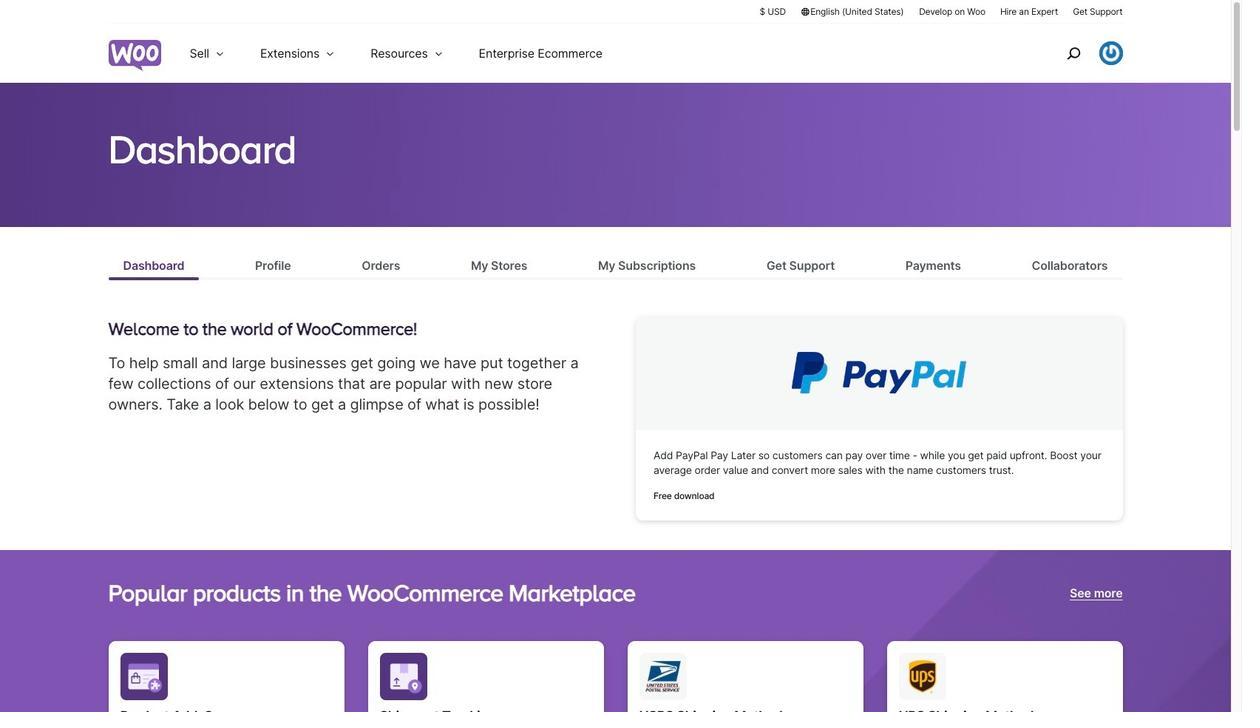 Task type: describe. For each thing, give the bounding box(es) containing it.
service navigation menu element
[[1035, 29, 1123, 77]]



Task type: locate. For each thing, give the bounding box(es) containing it.
search image
[[1062, 41, 1085, 65]]

open account menu image
[[1099, 41, 1123, 65]]



Task type: vqa. For each thing, say whether or not it's contained in the screenshot.
Service navigation menu element
yes



